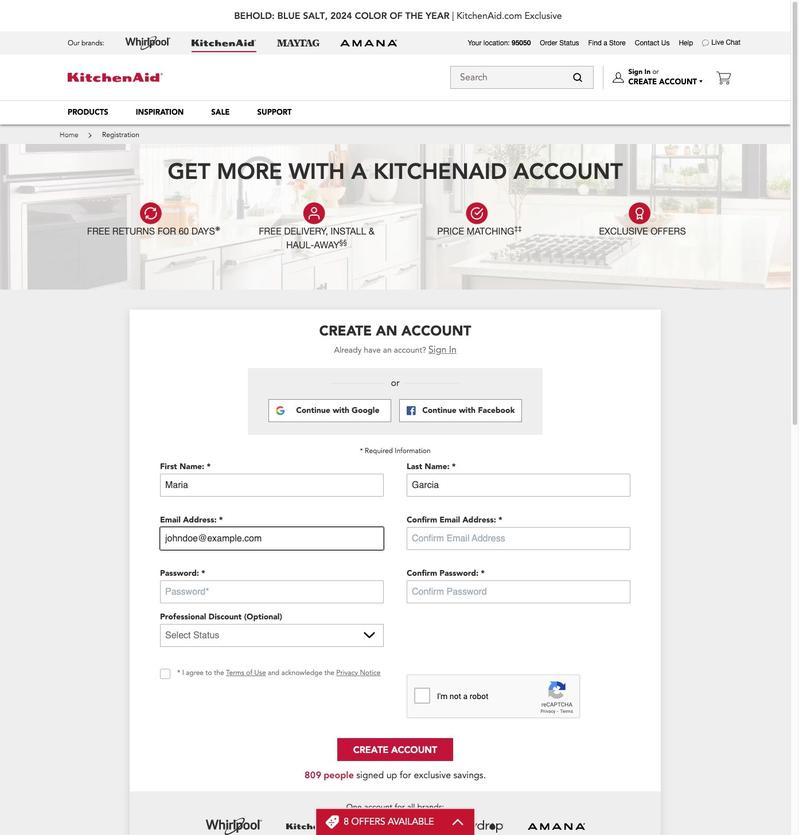 Task type: locate. For each thing, give the bounding box(es) containing it.
0 vertical spatial whirlpool image
[[125, 36, 171, 50]]

2 horizontal spatial kitchenaid image
[[286, 813, 344, 836]]

sale element
[[211, 107, 230, 117]]

1 horizontal spatial kitchenaid image
[[192, 40, 257, 46]]

products element
[[68, 107, 108, 117]]

First Name text field
[[160, 474, 384, 497]]

maytag image
[[277, 40, 320, 46], [367, 813, 424, 836]]

whirlpool image
[[125, 36, 171, 50], [206, 813, 263, 836]]

amana image
[[340, 39, 398, 47]]

1 horizontal spatial whirlpool image
[[206, 813, 263, 836]]

0 horizontal spatial maytag image
[[277, 40, 320, 46]]

1 vertical spatial maytag image
[[367, 813, 424, 836]]

Last Name text field
[[407, 474, 631, 497]]

Email Address email field
[[160, 527, 384, 550]]

inspiration element
[[136, 107, 184, 117]]

0 horizontal spatial kitchenaid image
[[68, 73, 163, 82]]

kitchenaid image
[[192, 40, 257, 46], [68, 73, 163, 82], [286, 813, 344, 836]]

2 vertical spatial kitchenaid image
[[286, 813, 344, 836]]

menu
[[54, 100, 737, 125]]

support element
[[257, 107, 292, 117]]

1 vertical spatial kitchenaid image
[[68, 73, 163, 82]]

amanalogo nav image
[[528, 813, 585, 836]]



Task type: vqa. For each thing, say whether or not it's contained in the screenshot.
the 5 at the left of the page
no



Task type: describe. For each thing, give the bounding box(es) containing it.
0 vertical spatial maytag image
[[277, 40, 320, 46]]

Password password field
[[160, 581, 384, 604]]

Confirm Email Address email field
[[407, 527, 631, 550]]

Search search field
[[451, 66, 594, 89]]

1 horizontal spatial maytag image
[[367, 813, 424, 836]]

1 vertical spatial whirlpool image
[[206, 813, 263, 836]]

0 horizontal spatial whirlpool image
[[125, 36, 171, 50]]

Confirm Password password field
[[407, 581, 631, 604]]

0 vertical spatial kitchenaid image
[[192, 40, 257, 46]]

everydrop image
[[447, 813, 505, 836]]



